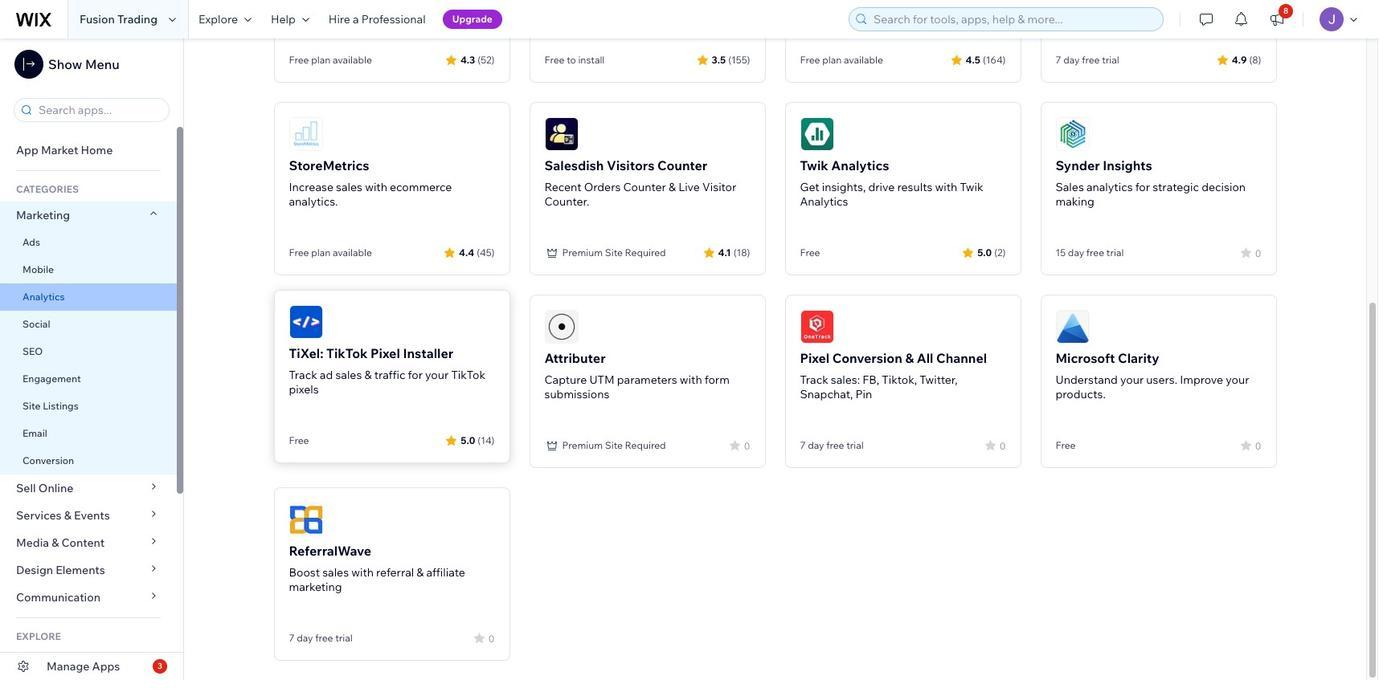 Task type: describe. For each thing, give the bounding box(es) containing it.
trial for channel
[[847, 440, 864, 452]]

form
[[705, 373, 730, 387]]

pixel inside pixel conversion & all channel track sales: fb, tiktok, twitter, snapchat, pin
[[800, 350, 830, 367]]

required for utm
[[625, 440, 666, 452]]

media & content
[[16, 536, 105, 551]]

help
[[271, 12, 296, 27]]

& inside "tixel: tiktok pixel installer track ad sales & traffic for your tiktok pixels"
[[364, 368, 372, 383]]

salesdish visitors counter logo image
[[545, 117, 578, 151]]

help button
[[261, 0, 319, 39]]

premium for capture
[[562, 440, 603, 452]]

ads link
[[0, 229, 177, 256]]

free plan available for 4.4 (45)
[[289, 247, 372, 259]]

synder insights logo image
[[1056, 117, 1090, 151]]

& inside pixel conversion & all channel track sales: fb, tiktok, twitter, snapchat, pin
[[905, 350, 914, 367]]

app
[[16, 143, 38, 158]]

4.9 (8)
[[1232, 53, 1262, 66]]

free left to at the top left
[[545, 54, 565, 66]]

ecommerce
[[390, 180, 452, 195]]

listings
[[43, 400, 79, 412]]

pixel conversion & all channel track sales: fb, tiktok, twitter, snapchat, pin
[[800, 350, 987, 402]]

site listings link
[[0, 393, 177, 420]]

channel
[[936, 350, 987, 367]]

sell online
[[16, 481, 73, 496]]

professional
[[362, 12, 426, 27]]

4.1
[[718, 246, 731, 258]]

analytics inside sidebar element
[[23, 291, 65, 303]]

hire a professional
[[329, 12, 426, 27]]

day down search for tools, apps, help & more... field
[[1064, 54, 1080, 66]]

available for 4.5 (164)
[[844, 54, 883, 66]]

premium site required for capture
[[562, 440, 666, 452]]

communication
[[16, 591, 103, 605]]

free right (155)
[[800, 54, 820, 66]]

microsoft
[[1056, 350, 1115, 367]]

design elements link
[[0, 557, 177, 584]]

media
[[16, 536, 49, 551]]

required for counter
[[625, 247, 666, 259]]

sell
[[16, 481, 36, 496]]

counter.
[[545, 195, 589, 209]]

premium for visitors
[[562, 247, 603, 259]]

apps
[[92, 660, 120, 674]]

attributer capture utm parameters with form submissions
[[545, 350, 730, 402]]

installer
[[403, 346, 454, 362]]

pixels
[[289, 383, 319, 397]]

attributer
[[545, 350, 606, 367]]

services
[[16, 509, 62, 523]]

0 vertical spatial analytics
[[831, 158, 889, 174]]

menu
[[85, 56, 120, 72]]

seo
[[23, 346, 43, 358]]

plan for 4.5
[[822, 54, 842, 66]]

free plan available for 4.3 (52)
[[289, 54, 372, 66]]

synder insights sales analytics for strategic decision making
[[1056, 158, 1246, 209]]

strategic
[[1153, 180, 1199, 195]]

tixel:
[[289, 346, 324, 362]]

0 vertical spatial twik
[[800, 158, 829, 174]]

conversion link
[[0, 448, 177, 475]]

(52)
[[478, 53, 495, 66]]

attributer logo image
[[545, 310, 578, 344]]

15 day free trial
[[1056, 247, 1124, 259]]

8
[[1284, 6, 1289, 16]]

plan for 4.3
[[311, 54, 331, 66]]

live
[[679, 180, 700, 195]]

available for 4.4 (45)
[[333, 247, 372, 259]]

(2)
[[994, 246, 1006, 258]]

day for referral
[[297, 633, 313, 645]]

explore
[[199, 12, 238, 27]]

5.0 for twik analytics
[[978, 246, 992, 258]]

& left events
[[64, 509, 71, 523]]

(18)
[[734, 246, 750, 258]]

recent
[[545, 180, 582, 195]]

referral
[[376, 566, 414, 580]]

for inside "tixel: tiktok pixel installer track ad sales & traffic for your tiktok pixels"
[[408, 368, 423, 383]]

with inside attributer capture utm parameters with form submissions
[[680, 373, 702, 387]]

7 for channel
[[800, 440, 806, 452]]

services & events
[[16, 509, 110, 523]]

results
[[897, 180, 933, 195]]

visitors
[[607, 158, 655, 174]]

get
[[800, 180, 820, 195]]

hire
[[329, 12, 350, 27]]

& inside salesdish visitors counter recent orders counter & live visitor counter.
[[669, 180, 676, 195]]

pixel inside "tixel: tiktok pixel installer track ad sales & traffic for your tiktok pixels"
[[371, 346, 400, 362]]

available for 4.3 (52)
[[333, 54, 372, 66]]

day for for
[[1068, 247, 1084, 259]]

4.1 (18)
[[718, 246, 750, 258]]

analytics.
[[289, 195, 338, 209]]

tixel: tiktok pixel installer track ad sales & traffic for your tiktok pixels
[[289, 346, 486, 397]]

free plan available for 4.5 (164)
[[800, 54, 883, 66]]

affiliate
[[426, 566, 465, 580]]

fusion
[[80, 12, 115, 27]]

5.0 (2)
[[978, 246, 1006, 258]]

mobile link
[[0, 256, 177, 284]]

categories
[[16, 183, 79, 195]]

microsoft clarity understand your users. improve your products.
[[1056, 350, 1249, 402]]

trial for referral
[[335, 633, 353, 645]]

users.
[[1146, 373, 1178, 387]]

decision
[[1202, 180, 1246, 195]]

app market home link
[[0, 137, 177, 164]]

sales for storemetrics
[[336, 180, 363, 195]]

5.0 for tixel: tiktok pixel installer
[[461, 434, 475, 447]]

marketing link
[[0, 202, 177, 229]]

(155)
[[728, 53, 750, 66]]

track inside "tixel: tiktok pixel installer track ad sales & traffic for your tiktok pixels"
[[289, 368, 317, 383]]

orders
[[584, 180, 621, 195]]

referralwave boost sales with referral & affiliate marketing
[[289, 543, 465, 595]]

show
[[48, 56, 82, 72]]

sidebar element
[[0, 39, 184, 681]]

free for channel
[[826, 440, 844, 452]]

social
[[23, 318, 50, 330]]

free up synder insights logo
[[1082, 54, 1100, 66]]

fb,
[[863, 373, 879, 387]]

3.5
[[712, 53, 726, 66]]

a
[[353, 12, 359, 27]]

0 for with
[[744, 440, 750, 452]]

upgrade
[[452, 13, 493, 25]]

analytics link
[[0, 284, 177, 311]]

visitor
[[703, 180, 737, 195]]

trial for for
[[1107, 247, 1124, 259]]

manage apps
[[47, 660, 120, 674]]

drive
[[869, 180, 895, 195]]

upgrade button
[[443, 10, 502, 29]]

email
[[23, 428, 47, 440]]

3.5 (155)
[[712, 53, 750, 66]]

elements
[[56, 563, 105, 578]]

1 horizontal spatial your
[[1120, 373, 1144, 387]]

4.3
[[460, 53, 475, 66]]

0 for channel
[[1000, 440, 1006, 452]]



Task type: locate. For each thing, give the bounding box(es) containing it.
your
[[425, 368, 449, 383], [1120, 373, 1144, 387], [1226, 373, 1249, 387]]

counter up 'live'
[[658, 158, 708, 174]]

day
[[1064, 54, 1080, 66], [1068, 247, 1084, 259], [808, 440, 824, 452], [297, 633, 313, 645]]

5.0 left (2)
[[978, 246, 992, 258]]

5.0 left "(14)" at bottom left
[[461, 434, 475, 447]]

analytics up insights,
[[831, 158, 889, 174]]

required down salesdish visitors counter recent orders counter & live visitor counter.
[[625, 247, 666, 259]]

(164)
[[983, 53, 1006, 66]]

0 for for
[[1255, 247, 1262, 259]]

7 day free trial up synder insights logo
[[1056, 54, 1119, 66]]

2 premium site required from the top
[[562, 440, 666, 452]]

show menu
[[48, 56, 120, 72]]

pixel down pixel conversion & all channel logo
[[800, 350, 830, 367]]

pixel up "traffic" in the bottom of the page
[[371, 346, 400, 362]]

sales inside "tixel: tiktok pixel installer track ad sales & traffic for your tiktok pixels"
[[335, 368, 362, 383]]

0
[[1255, 247, 1262, 259], [744, 440, 750, 452], [1000, 440, 1006, 452], [1255, 440, 1262, 452], [489, 633, 495, 645]]

1 vertical spatial site
[[23, 400, 41, 412]]

1 horizontal spatial 7
[[800, 440, 806, 452]]

0 horizontal spatial your
[[425, 368, 449, 383]]

2 premium from the top
[[562, 440, 603, 452]]

pin
[[856, 387, 872, 402]]

1 vertical spatial premium
[[562, 440, 603, 452]]

referralwave logo image
[[289, 503, 323, 537]]

engagement link
[[0, 366, 177, 393]]

with inside referralwave boost sales with referral & affiliate marketing
[[351, 566, 374, 580]]

site down submissions
[[605, 440, 623, 452]]

sales inside the storemetrics increase sales with ecommerce analytics.
[[336, 180, 363, 195]]

site listings
[[23, 400, 79, 412]]

7 day free trial down snapchat,
[[800, 440, 864, 452]]

Search for tools, apps, help & more... field
[[869, 8, 1158, 31]]

0 horizontal spatial 5.0
[[461, 434, 475, 447]]

products.
[[1056, 387, 1106, 402]]

0 for referral
[[489, 633, 495, 645]]

1 horizontal spatial track
[[800, 373, 828, 387]]

& inside referralwave boost sales with referral & affiliate marketing
[[417, 566, 424, 580]]

conversion
[[833, 350, 903, 367], [23, 455, 74, 467]]

sales down referralwave
[[322, 566, 349, 580]]

site for visitors
[[605, 247, 623, 259]]

track down tixel:
[[289, 368, 317, 383]]

media & content link
[[0, 530, 177, 557]]

premium
[[562, 247, 603, 259], [562, 440, 603, 452]]

utm
[[589, 373, 615, 387]]

day down snapchat,
[[808, 440, 824, 452]]

0 horizontal spatial for
[[408, 368, 423, 383]]

free plan available down analytics. at top
[[289, 247, 372, 259]]

free down analytics. at top
[[289, 247, 309, 259]]

free plan available up twik analytics logo
[[800, 54, 883, 66]]

with left form
[[680, 373, 702, 387]]

day down marketing
[[297, 633, 313, 645]]

7 down search for tools, apps, help & more... field
[[1056, 54, 1061, 66]]

0 vertical spatial tiktok
[[326, 346, 368, 362]]

increase
[[289, 180, 334, 195]]

2 vertical spatial sales
[[322, 566, 349, 580]]

&
[[669, 180, 676, 195], [905, 350, 914, 367], [364, 368, 372, 383], [64, 509, 71, 523], [52, 536, 59, 551], [417, 566, 424, 580]]

marketing
[[289, 580, 342, 595]]

services & events link
[[0, 502, 177, 530]]

2 horizontal spatial 7
[[1056, 54, 1061, 66]]

analytics down mobile
[[23, 291, 65, 303]]

free to install
[[545, 54, 605, 66]]

analytics
[[831, 158, 889, 174], [800, 195, 848, 209], [23, 291, 65, 303]]

7 down snapchat,
[[800, 440, 806, 452]]

(45)
[[477, 246, 495, 258]]

storemetrics logo image
[[289, 117, 323, 151]]

site inside sidebar element
[[23, 400, 41, 412]]

1 required from the top
[[625, 247, 666, 259]]

social link
[[0, 311, 177, 338]]

0 horizontal spatial 7
[[289, 633, 295, 645]]

1 horizontal spatial conversion
[[833, 350, 903, 367]]

your inside "tixel: tiktok pixel installer track ad sales & traffic for your tiktok pixels"
[[425, 368, 449, 383]]

referralwave
[[289, 543, 371, 559]]

free for referral
[[315, 633, 333, 645]]

salesdish visitors counter recent orders counter & live visitor counter.
[[545, 158, 737, 209]]

1 vertical spatial 7
[[800, 440, 806, 452]]

microsoft clarity logo image
[[1056, 310, 1090, 344]]

4.3 (52)
[[460, 53, 495, 66]]

with inside the storemetrics increase sales with ecommerce analytics.
[[365, 180, 387, 195]]

0 vertical spatial 7
[[1056, 54, 1061, 66]]

boost
[[289, 566, 320, 580]]

fusion trading
[[80, 12, 158, 27]]

free plan available down the hire at the top left of page
[[289, 54, 372, 66]]

15
[[1056, 247, 1066, 259]]

events
[[74, 509, 110, 523]]

communication link
[[0, 584, 177, 612]]

1 horizontal spatial pixel
[[800, 350, 830, 367]]

2 vertical spatial 7 day free trial
[[289, 633, 353, 645]]

0 vertical spatial 5.0
[[978, 246, 992, 258]]

required
[[625, 247, 666, 259], [625, 440, 666, 452]]

track
[[289, 368, 317, 383], [800, 373, 828, 387]]

& right referral on the bottom
[[417, 566, 424, 580]]

1 horizontal spatial 7 day free trial
[[800, 440, 864, 452]]

1 vertical spatial required
[[625, 440, 666, 452]]

0 vertical spatial premium
[[562, 247, 603, 259]]

0 horizontal spatial track
[[289, 368, 317, 383]]

plan down analytics. at top
[[311, 247, 331, 259]]

sales
[[1056, 180, 1084, 195]]

engagement
[[23, 373, 81, 385]]

1 vertical spatial analytics
[[800, 195, 848, 209]]

to
[[567, 54, 576, 66]]

ads
[[23, 236, 40, 248]]

0 horizontal spatial tiktok
[[326, 346, 368, 362]]

with inside twik analytics get insights, drive results with twik analytics
[[935, 180, 958, 195]]

free down the products.
[[1056, 440, 1076, 452]]

5.0 (14)
[[461, 434, 495, 447]]

1 vertical spatial 7 day free trial
[[800, 440, 864, 452]]

1 horizontal spatial 5.0
[[978, 246, 992, 258]]

7 day free trial down marketing
[[289, 633, 353, 645]]

content
[[62, 536, 105, 551]]

2 horizontal spatial your
[[1226, 373, 1249, 387]]

plan for 4.4
[[311, 247, 331, 259]]

1 horizontal spatial for
[[1135, 180, 1150, 195]]

capture
[[545, 373, 587, 387]]

0 horizontal spatial conversion
[[23, 455, 74, 467]]

day right the '15'
[[1068, 247, 1084, 259]]

1 premium site required from the top
[[562, 247, 666, 259]]

2 vertical spatial site
[[605, 440, 623, 452]]

premium down submissions
[[562, 440, 603, 452]]

0 for users.
[[1255, 440, 1262, 452]]

7 for referral
[[289, 633, 295, 645]]

1 vertical spatial for
[[408, 368, 423, 383]]

sales right ad
[[335, 368, 362, 383]]

site for capture
[[605, 440, 623, 452]]

site down the orders
[[605, 247, 623, 259]]

1 vertical spatial twik
[[960, 180, 983, 195]]

seo link
[[0, 338, 177, 366]]

0 vertical spatial sales
[[336, 180, 363, 195]]

tiktok
[[326, 346, 368, 362], [451, 368, 486, 383]]

1 vertical spatial premium site required
[[562, 440, 666, 452]]

with right the results
[[935, 180, 958, 195]]

7 down marketing
[[289, 633, 295, 645]]

1 premium from the top
[[562, 247, 603, 259]]

conversion inside pixel conversion & all channel track sales: fb, tiktok, twitter, snapchat, pin
[[833, 350, 903, 367]]

plan up twik analytics logo
[[822, 54, 842, 66]]

0 horizontal spatial pixel
[[371, 346, 400, 362]]

day for channel
[[808, 440, 824, 452]]

premium down counter.
[[562, 247, 603, 259]]

free down pixels
[[289, 435, 309, 447]]

(14)
[[478, 434, 495, 447]]

track left sales:
[[800, 373, 828, 387]]

2 required from the top
[[625, 440, 666, 452]]

twik analytics logo image
[[800, 117, 834, 151]]

sales for referralwave
[[322, 566, 349, 580]]

sales
[[336, 180, 363, 195], [335, 368, 362, 383], [322, 566, 349, 580]]

conversion up fb, at the right bottom of the page
[[833, 350, 903, 367]]

your right improve
[[1226, 373, 1249, 387]]

0 horizontal spatial twik
[[800, 158, 829, 174]]

2 horizontal spatial 7 day free trial
[[1056, 54, 1119, 66]]

1 horizontal spatial tiktok
[[451, 368, 486, 383]]

counter down visitors
[[623, 180, 666, 195]]

hire a professional link
[[319, 0, 435, 39]]

1 vertical spatial conversion
[[23, 455, 74, 467]]

1 vertical spatial 5.0
[[461, 434, 475, 447]]

free right the '15'
[[1087, 247, 1105, 259]]

tiktok up ad
[[326, 346, 368, 362]]

7 day free trial for referral
[[289, 633, 353, 645]]

free for for
[[1087, 247, 1105, 259]]

0 vertical spatial required
[[625, 247, 666, 259]]

sales inside referralwave boost sales with referral & affiliate marketing
[[322, 566, 349, 580]]

design elements
[[16, 563, 105, 578]]

site up email
[[23, 400, 41, 412]]

& left all
[[905, 350, 914, 367]]

with left referral on the bottom
[[351, 566, 374, 580]]

online
[[38, 481, 73, 496]]

free down get
[[800, 247, 820, 259]]

show menu button
[[14, 50, 120, 79]]

1 vertical spatial counter
[[623, 180, 666, 195]]

improve
[[1180, 373, 1224, 387]]

available
[[333, 54, 372, 66], [844, 54, 883, 66], [333, 247, 372, 259]]

manage
[[47, 660, 90, 674]]

4.9
[[1232, 53, 1247, 66]]

sales:
[[831, 373, 860, 387]]

conversion inside sidebar element
[[23, 455, 74, 467]]

twitter,
[[920, 373, 958, 387]]

& right media
[[52, 536, 59, 551]]

free down help button
[[289, 54, 309, 66]]

0 vertical spatial premium site required
[[562, 247, 666, 259]]

sales down storemetrics
[[336, 180, 363, 195]]

1 vertical spatial sales
[[335, 368, 362, 383]]

premium site required down the orders
[[562, 247, 666, 259]]

analytics left drive
[[800, 195, 848, 209]]

plan
[[311, 54, 331, 66], [822, 54, 842, 66], [311, 247, 331, 259]]

explore
[[16, 631, 61, 643]]

(8)
[[1249, 53, 1262, 66]]

1 vertical spatial tiktok
[[451, 368, 486, 383]]

premium site required down submissions
[[562, 440, 666, 452]]

for down insights
[[1135, 180, 1150, 195]]

plan down the hire at the top left of page
[[311, 54, 331, 66]]

0 vertical spatial 7 day free trial
[[1056, 54, 1119, 66]]

7 day free trial for channel
[[800, 440, 864, 452]]

0 vertical spatial conversion
[[833, 350, 903, 367]]

free down snapchat,
[[826, 440, 844, 452]]

free down marketing
[[315, 633, 333, 645]]

ad
[[320, 368, 333, 383]]

conversion up sell online
[[23, 455, 74, 467]]

home
[[81, 143, 113, 158]]

2 vertical spatial analytics
[[23, 291, 65, 303]]

your down clarity
[[1120, 373, 1144, 387]]

premium site required for visitors
[[562, 247, 666, 259]]

& left "traffic" in the bottom of the page
[[364, 368, 372, 383]]

2 vertical spatial 7
[[289, 633, 295, 645]]

Search apps... field
[[34, 99, 164, 121]]

4.4 (45)
[[459, 246, 495, 258]]

tixel: tiktok pixel installer logo image
[[289, 305, 323, 339]]

for down installer
[[408, 368, 423, 383]]

tiktok down installer
[[451, 368, 486, 383]]

pixel conversion & all channel logo image
[[800, 310, 834, 344]]

insights
[[1103, 158, 1153, 174]]

for inside synder insights sales analytics for strategic decision making
[[1135, 180, 1150, 195]]

track inside pixel conversion & all channel track sales: fb, tiktok, twitter, snapchat, pin
[[800, 373, 828, 387]]

synder
[[1056, 158, 1100, 174]]

4.4
[[459, 246, 474, 258]]

your down installer
[[425, 368, 449, 383]]

required down parameters
[[625, 440, 666, 452]]

making
[[1056, 195, 1095, 209]]

0 horizontal spatial 7 day free trial
[[289, 633, 353, 645]]

twik right the results
[[960, 180, 983, 195]]

& left 'live'
[[669, 180, 676, 195]]

with left 'ecommerce'
[[365, 180, 387, 195]]

0 vertical spatial site
[[605, 247, 623, 259]]

clarity
[[1118, 350, 1160, 367]]

0 vertical spatial for
[[1135, 180, 1150, 195]]

mobile
[[23, 264, 54, 276]]

1 horizontal spatial twik
[[960, 180, 983, 195]]

twik up get
[[800, 158, 829, 174]]

0 vertical spatial counter
[[658, 158, 708, 174]]

3
[[158, 662, 162, 672]]



Task type: vqa. For each thing, say whether or not it's contained in the screenshot.


